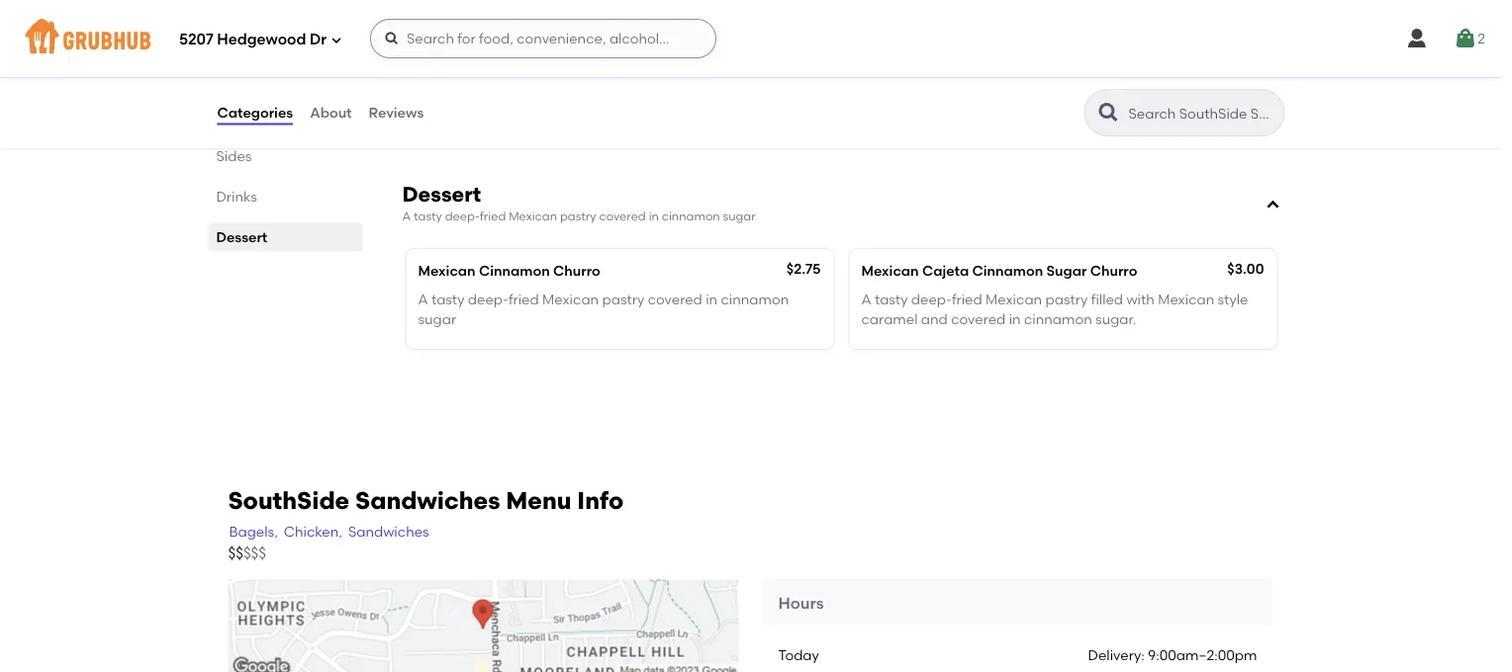 Task type: vqa. For each thing, say whether or not it's contained in the screenshot.
Philly
no



Task type: locate. For each thing, give the bounding box(es) containing it.
0 horizontal spatial sugar
[[418, 311, 456, 328]]

1 horizontal spatial covered
[[648, 291, 702, 308]]

deep- inside a tasty deep-fried mexican pastry covered in cinnamon sugar
[[468, 291, 509, 308]]

tasty inside 'a tasty deep-fried mexican pastry filled with mexican style caramel and covered in cinnamon sugar.'
[[875, 291, 908, 308]]

water
[[522, 95, 564, 112]]

2 horizontal spatial pastry
[[1045, 291, 1088, 308]]

tasty for mexican cajeta cinnamon sugar churro
[[875, 291, 908, 308]]

0 horizontal spatial a
[[402, 209, 411, 224]]

1 horizontal spatial churro
[[1090, 263, 1137, 280]]

Search SouthSide Sandwiches search field
[[1127, 104, 1278, 123]]

chicken,
[[284, 523, 342, 540]]

0 horizontal spatial churro
[[553, 263, 600, 280]]

0 horizontal spatial dessert
[[216, 229, 267, 246]]

1 horizontal spatial dessert
[[402, 182, 481, 207]]

dessert a tasty deep-fried mexican pastry covered in cinnamon sugar
[[402, 182, 756, 224]]

churro up a tasty deep-fried mexican pastry covered in cinnamon sugar
[[553, 263, 600, 280]]

dessert inside 'tab'
[[216, 229, 267, 246]]

mexican inside dessert a tasty deep-fried mexican pastry covered in cinnamon sugar
[[509, 209, 557, 224]]

tasty up mexican cinnamon churro
[[414, 209, 442, 224]]

dessert down drinks
[[216, 229, 267, 246]]

tasty up caramel
[[875, 291, 908, 308]]

churro
[[553, 263, 600, 280], [1090, 263, 1137, 280]]

cajeta
[[922, 263, 969, 280]]

proceed
[[1195, 579, 1252, 596]]

dessert inside dessert a tasty deep-fried mexican pastry covered in cinnamon sugar
[[402, 182, 481, 207]]

drinks tab
[[216, 186, 355, 207]]

1 horizontal spatial fried
[[509, 291, 539, 308]]

0 vertical spatial dessert
[[402, 182, 481, 207]]

a inside a tasty deep-fried mexican pastry covered in cinnamon sugar
[[418, 291, 428, 308]]

deep-
[[445, 209, 480, 224], [468, 291, 509, 308], [911, 291, 952, 308]]

bagels, chicken, sandwiches
[[229, 523, 429, 540]]

covered inside 'a tasty deep-fried mexican pastry filled with mexican style caramel and covered in cinnamon sugar.'
[[951, 311, 1006, 328]]

croissant sandwiches
[[216, 46, 297, 83]]

a inside dessert a tasty deep-fried mexican pastry covered in cinnamon sugar
[[402, 209, 411, 224]]

1 horizontal spatial in
[[706, 291, 718, 308]]

covered
[[599, 209, 646, 224], [648, 291, 702, 308], [951, 311, 1006, 328]]

pastry
[[560, 209, 596, 224], [602, 291, 644, 308], [1045, 291, 1088, 308]]

fried up mexican cinnamon churro
[[480, 209, 506, 224]]

1 horizontal spatial pastry
[[602, 291, 644, 308]]

sides
[[216, 148, 252, 165]]

deep- up mexican cinnamon churro
[[445, 209, 480, 224]]

a
[[402, 209, 411, 224], [418, 291, 428, 308], [861, 291, 871, 308]]

2 vertical spatial in
[[1009, 311, 1021, 328]]

0 horizontal spatial covered
[[599, 209, 646, 224]]

mexican inside a tasty deep-fried mexican pastry covered in cinnamon sugar
[[542, 291, 599, 308]]

dessert down the dasani
[[402, 182, 481, 207]]

deep- inside dessert a tasty deep-fried mexican pastry covered in cinnamon sugar
[[445, 209, 480, 224]]

a tasty deep-fried mexican pastry filled with mexican style caramel and covered in cinnamon sugar.
[[861, 291, 1248, 328]]

a inside 'a tasty deep-fried mexican pastry filled with mexican style caramel and covered in cinnamon sugar.'
[[861, 291, 871, 308]]

chicken, button
[[283, 521, 343, 543]]

boy
[[240, 107, 265, 124]]

2 horizontal spatial fried
[[952, 291, 982, 308]]

$3.00
[[1227, 261, 1264, 278]]

2 horizontal spatial a
[[861, 291, 871, 308]]

cinnamon
[[662, 209, 720, 224], [721, 291, 789, 308], [1024, 311, 1092, 328]]

sugar inside dessert a tasty deep-fried mexican pastry covered in cinnamon sugar
[[723, 209, 756, 224]]

1 horizontal spatial svg image
[[1405, 27, 1429, 50]]

fried down mexican cinnamon churro
[[509, 291, 539, 308]]

deep- down mexican cinnamon churro
[[468, 291, 509, 308]]

deep- for mexican cinnamon churro
[[468, 291, 509, 308]]

svg image left 2 button
[[1405, 27, 1429, 50]]

dasani
[[418, 95, 466, 112]]

0 horizontal spatial cinnamon
[[479, 263, 550, 280]]

0 horizontal spatial svg image
[[384, 31, 400, 47]]

fried inside 'a tasty deep-fried mexican pastry filled with mexican style caramel and covered in cinnamon sugar.'
[[952, 291, 982, 308]]

in inside dessert a tasty deep-fried mexican pastry covered in cinnamon sugar
[[649, 209, 659, 224]]

0 vertical spatial in
[[649, 209, 659, 224]]

mexican cinnamon churro
[[418, 263, 600, 280]]

2 horizontal spatial covered
[[951, 311, 1006, 328]]

pastry inside a tasty deep-fried mexican pastry covered in cinnamon sugar
[[602, 291, 644, 308]]

categories
[[217, 104, 293, 121]]

1 vertical spatial dessert
[[216, 229, 267, 246]]

deep- up and
[[911, 291, 952, 308]]

filled
[[1091, 291, 1123, 308]]

fried
[[480, 209, 506, 224], [509, 291, 539, 308], [952, 291, 982, 308]]

tasty
[[414, 209, 442, 224], [431, 291, 465, 308], [875, 291, 908, 308]]

svg image
[[1454, 27, 1478, 50], [384, 31, 400, 47], [1265, 197, 1281, 213]]

cinnamon left sugar
[[972, 263, 1043, 280]]

0 horizontal spatial in
[[649, 209, 659, 224]]

dessert
[[402, 182, 481, 207], [216, 229, 267, 246]]

tasty down mexican cinnamon churro
[[431, 291, 465, 308]]

1 vertical spatial in
[[706, 291, 718, 308]]

2 horizontal spatial cinnamon
[[1024, 311, 1092, 328]]

0 horizontal spatial cinnamon
[[662, 209, 720, 224]]

hedgewood
[[217, 31, 306, 49]]

1 horizontal spatial a
[[418, 291, 428, 308]]

sugar
[[723, 209, 756, 224], [418, 311, 456, 328]]

mexican
[[509, 209, 557, 224], [418, 263, 476, 280], [861, 263, 919, 280], [542, 291, 599, 308], [986, 291, 1042, 308], [1158, 291, 1214, 308]]

cinnamon
[[479, 263, 550, 280], [972, 263, 1043, 280]]

0 vertical spatial sugar
[[723, 209, 756, 224]]

covered inside a tasty deep-fried mexican pastry covered in cinnamon sugar
[[648, 291, 702, 308]]

2 vertical spatial covered
[[951, 311, 1006, 328]]

1 horizontal spatial sugar
[[723, 209, 756, 224]]

delivery:
[[1088, 648, 1145, 665]]

fried for mexican cajeta cinnamon sugar churro
[[952, 291, 982, 308]]

reviews button
[[368, 77, 425, 148]]

1 vertical spatial sugar
[[418, 311, 456, 328]]

in
[[649, 209, 659, 224], [706, 291, 718, 308], [1009, 311, 1021, 328]]

1 vertical spatial cinnamon
[[721, 291, 789, 308]]

svg image
[[1405, 27, 1429, 50], [331, 34, 342, 46]]

bagels,
[[229, 523, 278, 540]]

dessert tab
[[216, 227, 355, 248]]

with
[[1126, 291, 1155, 308]]

fried inside a tasty deep-fried mexican pastry covered in cinnamon sugar
[[509, 291, 539, 308]]

fried down the cajeta
[[952, 291, 982, 308]]

croissant sandwiches tab
[[216, 44, 355, 85]]

sandwiches up sandwiches button
[[355, 487, 500, 515]]

0 horizontal spatial fried
[[480, 209, 506, 224]]

tasty inside dessert a tasty deep-fried mexican pastry covered in cinnamon sugar
[[414, 209, 442, 224]]

0 vertical spatial cinnamon
[[662, 209, 720, 224]]

cinnamon inside 'a tasty deep-fried mexican pastry filled with mexican style caramel and covered in cinnamon sugar.'
[[1024, 311, 1092, 328]]

style
[[1218, 291, 1248, 308]]

2 vertical spatial cinnamon
[[1024, 311, 1092, 328]]

0 horizontal spatial pastry
[[560, 209, 596, 224]]

1 churro from the left
[[553, 263, 600, 280]]

1 horizontal spatial svg image
[[1265, 197, 1281, 213]]

deep- for mexican cajeta cinnamon sugar churro
[[911, 291, 952, 308]]

2 churro from the left
[[1090, 263, 1137, 280]]

1 vertical spatial covered
[[648, 291, 702, 308]]

cinnamon inside dessert a tasty deep-fried mexican pastry covered in cinnamon sugar
[[662, 209, 720, 224]]

to
[[1255, 579, 1269, 596]]

1 horizontal spatial cinnamon
[[972, 263, 1043, 280]]

tasty inside a tasty deep-fried mexican pastry covered in cinnamon sugar
[[431, 291, 465, 308]]

croissant
[[216, 46, 280, 63]]

2 horizontal spatial in
[[1009, 311, 1021, 328]]

drinks
[[216, 188, 257, 205]]

po'
[[216, 107, 237, 124]]

0 vertical spatial covered
[[599, 209, 646, 224]]

info
[[577, 487, 624, 515]]

sandwiches
[[216, 67, 297, 83], [268, 107, 349, 124], [355, 487, 500, 515], [348, 523, 429, 540]]

po' boy sandwiches tab
[[216, 105, 355, 126]]

deep- inside 'a tasty deep-fried mexican pastry filled with mexican style caramel and covered in cinnamon sugar.'
[[911, 291, 952, 308]]

cinnamon down dessert a tasty deep-fried mexican pastry covered in cinnamon sugar
[[479, 263, 550, 280]]

$$
[[228, 545, 243, 562]]

2 horizontal spatial svg image
[[1454, 27, 1478, 50]]

pastry inside 'a tasty deep-fried mexican pastry filled with mexican style caramel and covered in cinnamon sugar.'
[[1045, 291, 1088, 308]]

a tasty deep-fried mexican pastry covered in cinnamon sugar
[[418, 291, 789, 328]]

svg image right dr
[[331, 34, 342, 46]]

1 cinnamon from the left
[[479, 263, 550, 280]]

svg image inside 2 button
[[1454, 27, 1478, 50]]

1 horizontal spatial cinnamon
[[721, 291, 789, 308]]

churro up filled
[[1090, 263, 1137, 280]]

2
[[1478, 30, 1485, 47]]

in inside 'a tasty deep-fried mexican pastry filled with mexican style caramel and covered in cinnamon sugar.'
[[1009, 311, 1021, 328]]



Task type: describe. For each thing, give the bounding box(es) containing it.
covered inside dessert a tasty deep-fried mexican pastry covered in cinnamon sugar
[[599, 209, 646, 224]]

cinnamon inside a tasty deep-fried mexican pastry covered in cinnamon sugar
[[721, 291, 789, 308]]

pastry inside dessert a tasty deep-fried mexican pastry covered in cinnamon sugar
[[560, 209, 596, 224]]

Search for food, convenience, alcohol... search field
[[370, 19, 716, 58]]

2 button
[[1454, 21, 1485, 56]]

categories button
[[216, 77, 294, 148]]

sides tab
[[216, 146, 355, 167]]

today
[[778, 648, 819, 665]]

delivery: 9:00am–2:00pm
[[1088, 648, 1257, 665]]

$2.25
[[786, 93, 821, 110]]

sugar.
[[1095, 311, 1136, 328]]

fried inside dessert a tasty deep-fried mexican pastry covered in cinnamon sugar
[[480, 209, 506, 224]]

$$$$$
[[228, 545, 266, 562]]

about button
[[309, 77, 353, 148]]

pastry for mexican cinnamon churro
[[602, 291, 644, 308]]

dessert for dessert a tasty deep-fried mexican pastry covered in cinnamon sugar
[[402, 182, 481, 207]]

mexican cajeta cinnamon sugar churro
[[861, 263, 1137, 280]]

sugar
[[1047, 263, 1087, 280]]

sandwiches down croissant
[[216, 67, 297, 83]]

proceed to checkout button
[[1134, 570, 1399, 605]]

2 cinnamon from the left
[[972, 263, 1043, 280]]

9:00am–2:00pm
[[1148, 648, 1257, 665]]

in inside a tasty deep-fried mexican pastry covered in cinnamon sugar
[[706, 291, 718, 308]]

caramel
[[861, 311, 918, 328]]

5207
[[179, 31, 214, 49]]

0 horizontal spatial svg image
[[331, 34, 342, 46]]

10oz minute maid orange juice image
[[685, 0, 834, 65]]

and
[[921, 311, 948, 328]]

sandwiches up sides tab
[[268, 107, 349, 124]]

dr
[[310, 31, 327, 49]]

fried for mexican cinnamon churro
[[509, 291, 539, 308]]

southside
[[228, 487, 350, 515]]

hours
[[778, 594, 824, 613]]

checkout
[[1272, 579, 1338, 596]]

menu
[[506, 487, 571, 515]]

dessert for dessert
[[216, 229, 267, 246]]

southside sandwiches menu info
[[228, 487, 624, 515]]

about
[[310, 104, 352, 121]]

proceed to checkout
[[1195, 579, 1338, 596]]

reviews
[[369, 104, 424, 121]]

a for mexican cajeta cinnamon sugar churro
[[861, 291, 871, 308]]

tasty for mexican cinnamon churro
[[431, 291, 465, 308]]

$2.75
[[786, 261, 821, 278]]

bagels, button
[[228, 521, 279, 543]]

po' boy sandwiches
[[216, 107, 349, 124]]

search icon image
[[1097, 101, 1121, 125]]

5207 hedgewood dr
[[179, 31, 327, 49]]

pastry for mexican cajeta cinnamon sugar churro
[[1045, 291, 1088, 308]]

sandwiches down southside sandwiches menu info
[[348, 523, 429, 540]]

sandwiches button
[[347, 521, 430, 543]]

main navigation navigation
[[0, 0, 1501, 77]]

a for mexican cinnamon churro
[[418, 291, 428, 308]]

dasani bottled water
[[418, 95, 564, 112]]

bottled
[[469, 95, 519, 112]]

sugar inside a tasty deep-fried mexican pastry covered in cinnamon sugar
[[418, 311, 456, 328]]



